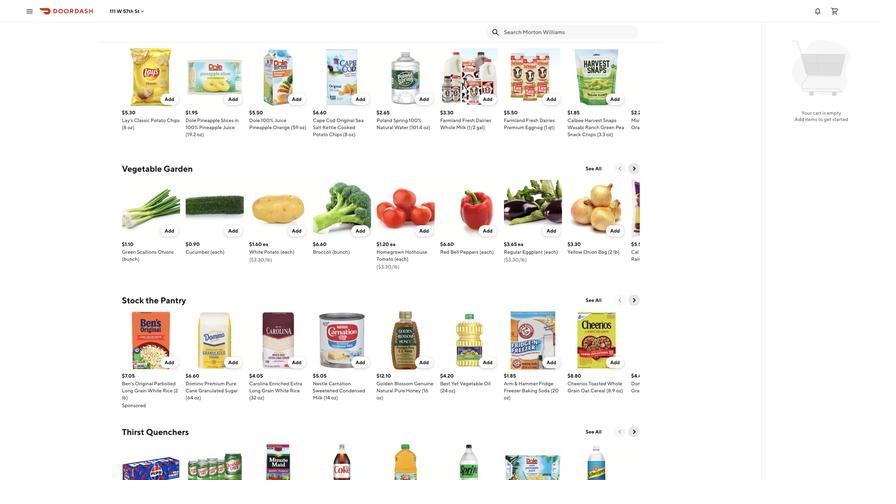 Task type: locate. For each thing, give the bounding box(es) containing it.
baking
[[522, 388, 538, 393]]

0 vertical spatial (8
[[122, 125, 127, 130]]

0 horizontal spatial dole
[[186, 118, 196, 123]]

garden
[[164, 164, 193, 173]]

$6.60 up broccoli
[[313, 241, 327, 247]]

2 vertical spatial previous button of carousel image
[[617, 428, 624, 435]]

potato inside $5.30 lay's classic potato chips (8 oz)
[[151, 118, 166, 123]]

100% inside $2.65 poland spring 100% natural water (101.4 oz)
[[409, 118, 422, 123]]

original
[[337, 118, 355, 123], [135, 381, 153, 386]]

1 vertical spatial whole
[[608, 381, 623, 386]]

fresh
[[463, 118, 475, 123], [526, 118, 539, 123]]

whole inside $3.30 farmland fresh dairies whole milk (1/2 gal)
[[440, 125, 456, 130]]

$8.80
[[568, 373, 582, 379]]

0 horizontal spatial farmland
[[440, 118, 462, 123]]

dole
[[186, 118, 196, 123], [249, 118, 260, 123]]

$6.60 inside $6.60 domino premium pure cane granulated sugar (64 oz)
[[186, 373, 199, 379]]

white down $1.60
[[249, 249, 263, 255]]

0 horizontal spatial carrot
[[650, 125, 664, 130]]

1 horizontal spatial pure
[[395, 388, 405, 393]]

($3.30/lb) down $1.60
[[249, 257, 272, 263]]

2 fresh from the left
[[526, 118, 539, 123]]

open menu image
[[25, 7, 34, 15]]

(each) right eggplant
[[544, 249, 558, 255]]

granulated
[[199, 388, 224, 393], [632, 388, 657, 393]]

natural for golden
[[377, 388, 394, 393]]

add for dole pineapple slices in 100% pineapple juice (19.2 oz)
[[228, 96, 238, 102]]

$1.20 ea homegrown hothouse tomato (each) ($3.30/lb)
[[377, 241, 427, 270]]

green down $1.10
[[122, 249, 136, 255]]

domino inside $6.60 domino premium pure cane granulated sugar (64 oz)
[[186, 381, 203, 386]]

long down carolina
[[249, 388, 261, 393]]

$5.50 inside $5.50 cal organic baby carrot rainbow (12 oz)
[[632, 241, 645, 247]]

($3.30/lb) inside $1.60 ea white potato (each) ($3.30/lb)
[[249, 257, 272, 263]]

granulated inside "$4.40 domino premium cane granulated sugar (32 oz)"
[[632, 388, 657, 393]]

the
[[146, 295, 159, 305]]

(each) right peppers
[[480, 249, 494, 255]]

domino down the $4.40
[[632, 381, 649, 386]]

1 horizontal spatial dole
[[249, 118, 260, 123]]

mistic
[[632, 118, 645, 123]]

0 horizontal spatial $1.85
[[504, 373, 516, 379]]

vegetable garden link
[[122, 163, 193, 174]]

spring
[[394, 118, 408, 123]]

0 vertical spatial (32
[[672, 388, 679, 393]]

0 horizontal spatial orange
[[273, 125, 290, 130]]

(bunch) inside $6.60 broccoli (bunch)
[[332, 249, 350, 255]]

whole up (8.9
[[608, 381, 623, 386]]

1 horizontal spatial (2
[[608, 249, 613, 255]]

0 horizontal spatial fresh
[[463, 118, 475, 123]]

(bunch) inside $1.10 green scallions onions (bunch)
[[122, 256, 140, 262]]

white down parboiled
[[148, 388, 162, 393]]

nestle
[[313, 381, 328, 386]]

2 dairies from the left
[[540, 118, 555, 123]]

pepsi wild cherry soda can (12 oz x 12 ct) image
[[122, 443, 180, 480]]

ea inside $1.20 ea homegrown hothouse tomato (each) ($3.30/lb)
[[390, 241, 396, 247]]

dole right in
[[249, 118, 260, 123]]

2 orange from the left
[[632, 125, 649, 130]]

hammer
[[519, 381, 538, 386]]

2 ea from the left
[[390, 241, 396, 247]]

white for $4.05 carolina enriched extra long grain white rice (32 oz)
[[275, 388, 289, 393]]

eggplant
[[523, 249, 543, 255]]

oz) inside $1.85 calbee harvest snaps wasabi ranch green pea snack crisps (3.3 oz)
[[607, 132, 614, 137]]

1 fresh from the left
[[463, 118, 475, 123]]

1 vertical spatial pure
[[395, 388, 405, 393]]

1 see all link from the top
[[582, 31, 606, 43]]

original right 'ben's' at the bottom of the page
[[135, 381, 153, 386]]

$3.30 inside $3.30 farmland fresh dairies whole milk (1/2 gal)
[[440, 110, 454, 115]]

$4.40 domino premium cane granulated sugar (32 oz)
[[632, 373, 687, 393]]

see all link for stock the pantry
[[582, 295, 606, 306]]

poland
[[377, 118, 393, 123]]

rice down parboiled
[[163, 388, 173, 393]]

1 horizontal spatial ($3.30/lb)
[[377, 264, 400, 270]]

premium for $4.40 domino premium cane granulated sugar (32 oz)
[[650, 381, 671, 386]]

0 horizontal spatial ea
[[263, 241, 268, 247]]

1 horizontal spatial (bunch)
[[332, 249, 350, 255]]

chips down kettle on the top left of the page
[[329, 132, 342, 137]]

sweetened
[[313, 388, 338, 393]]

lb) inside the $7.05 ben's original parboiled long grain white rice (2 lb) sponsored
[[122, 395, 128, 400]]

1 horizontal spatial sugar
[[658, 388, 671, 393]]

add for homegrown hothouse tomato (each)
[[419, 228, 429, 234]]

green scallions onions (bunch) image
[[122, 180, 180, 238]]

$1.85 up 'arm'
[[504, 373, 516, 379]]

0 horizontal spatial (2
[[174, 388, 178, 393]]

best
[[440, 381, 451, 386]]

lb) right bag
[[614, 249, 620, 255]]

1 rice from the left
[[163, 388, 173, 393]]

(2 right bag
[[608, 249, 613, 255]]

previous button of carousel image for stock the pantry
[[617, 297, 624, 304]]

(each) for $3.65
[[544, 249, 558, 255]]

stock the pantry
[[122, 295, 186, 305]]

1 see from the top
[[586, 34, 595, 40]]

see all for vegetable garden
[[586, 166, 602, 171]]

$5.50 inside $5.50 dole 100% juice pineapple orange (59 oz)
[[249, 110, 263, 115]]

2 granulated from the left
[[632, 388, 657, 393]]

pure down blossom
[[395, 388, 405, 393]]

pure left carolina
[[226, 381, 236, 386]]

1 horizontal spatial ea
[[390, 241, 396, 247]]

vegetable
[[122, 164, 162, 173], [460, 381, 483, 386]]

2 horizontal spatial white
[[275, 388, 289, 393]]

0 horizontal spatial lb)
[[122, 395, 128, 400]]

chips right classic
[[167, 118, 180, 123]]

potato for $1.60 ea white potato (each) ($3.30/lb)
[[264, 249, 279, 255]]

1 domino from the left
[[186, 381, 203, 386]]

domino up (64 at the bottom left
[[186, 381, 203, 386]]

previous button of carousel image
[[617, 165, 624, 172], [617, 297, 624, 304], [617, 428, 624, 435]]

orange left (59
[[273, 125, 290, 130]]

add
[[165, 96, 174, 102], [228, 96, 238, 102], [292, 96, 302, 102], [356, 96, 365, 102], [419, 96, 429, 102], [483, 96, 493, 102], [547, 96, 557, 102], [611, 96, 620, 102], [795, 116, 805, 122], [165, 228, 174, 234], [228, 228, 238, 234], [292, 228, 302, 234], [356, 228, 365, 234], [419, 228, 429, 234], [483, 228, 493, 234], [547, 228, 557, 234], [611, 228, 620, 234], [165, 360, 174, 365], [228, 360, 238, 365], [292, 360, 302, 365], [356, 360, 365, 365], [419, 360, 429, 365], [483, 360, 493, 365], [547, 360, 557, 365], [611, 360, 620, 365]]

homegrown
[[377, 249, 404, 255]]

$6.60 red bell peppers (each)
[[440, 241, 494, 255]]

$1.60 ea white potato (each) ($3.30/lb)
[[249, 241, 295, 263]]

see for vegetable garden
[[586, 166, 595, 171]]

1 farmland from the left
[[440, 118, 462, 123]]

$4.05
[[249, 373, 263, 379]]

rainbow
[[632, 256, 651, 262]]

0 vertical spatial natural
[[377, 125, 394, 130]]

oz) inside $8.80 cheerios toasted whole grain oat cereal (8.9 oz)
[[616, 388, 623, 393]]

potato for $5.30 lay's classic potato chips (8 oz)
[[151, 118, 166, 123]]

dole down the $1.95
[[186, 118, 196, 123]]

$5.50 for farmland
[[504, 110, 518, 115]]

add for cape cod original sea salt kettle cooked potato chips (8 oz)
[[356, 96, 365, 102]]

$2.65
[[377, 110, 390, 115]]

dole 100% pineapple juice (1.79 oz) image
[[504, 443, 562, 480]]

add for calbee harvest snaps wasabi ranch green pea snack crisps (3.3 oz)
[[611, 96, 620, 102]]

2 sugar from the left
[[658, 388, 671, 393]]

3 see from the top
[[586, 297, 595, 303]]

(8 inside $5.30 lay's classic potato chips (8 oz)
[[122, 125, 127, 130]]

$3.30 for $3.30 yellow onion bag (2 lb)
[[568, 241, 581, 247]]

rice down the extra
[[290, 388, 300, 393]]

domino for $4.40
[[632, 381, 649, 386]]

next button of carousel image for vegetable garden
[[631, 165, 638, 172]]

green inside $1.10 green scallions onions (bunch)
[[122, 249, 136, 255]]

1 vertical spatial vegetable
[[460, 381, 483, 386]]

white down enriched
[[275, 388, 289, 393]]

oz) inside $5.50 dole 100% juice pineapple orange (59 oz)
[[300, 125, 307, 130]]

green
[[601, 125, 615, 130], [122, 249, 136, 255]]

add for ben's original parboiled long grain white rice (2 lb)
[[165, 360, 174, 365]]

1 vertical spatial $3.30
[[568, 241, 581, 247]]

2 natural from the top
[[377, 388, 394, 393]]

0 vertical spatial (2
[[608, 249, 613, 255]]

$6.60 up cape at the left top of page
[[313, 110, 327, 115]]

(8.9
[[607, 388, 615, 393]]

$8.80 cheerios toasted whole grain oat cereal (8.9 oz)
[[568, 373, 623, 393]]

(12
[[652, 256, 659, 262]]

4 next button of carousel image from the top
[[631, 428, 638, 435]]

($3.30/lb)
[[249, 257, 272, 263], [504, 257, 527, 263], [377, 264, 400, 270]]

dole for dole 100% juice pineapple orange (59 oz)
[[249, 118, 260, 123]]

original inside the $7.05 ben's original parboiled long grain white rice (2 lb) sponsored
[[135, 381, 153, 386]]

ea inside $3.65 ea regular eggplant (each) ($3.30/lb)
[[518, 241, 524, 247]]

1 vertical spatial (8
[[343, 132, 348, 137]]

1 horizontal spatial carrot
[[672, 249, 686, 255]]

(8 down cooked
[[343, 132, 348, 137]]

$6.60 inside $6.60 cape cod original sea salt kettle cooked potato chips (8 oz)
[[313, 110, 327, 115]]

pineapple left (59
[[249, 125, 272, 130]]

2 see from the top
[[586, 166, 595, 171]]

quenchers
[[146, 427, 189, 437]]

3 next button of carousel image from the top
[[631, 297, 638, 304]]

0 vertical spatial potato
[[151, 118, 166, 123]]

111
[[110, 8, 116, 14]]

0 horizontal spatial original
[[135, 381, 153, 386]]

grain down cheerios
[[568, 388, 580, 393]]

(each) right cucumber
[[210, 249, 225, 255]]

ea for $1.20 ea
[[390, 241, 396, 247]]

eggnog
[[526, 125, 543, 130]]

peppers
[[460, 249, 479, 255]]

0 vertical spatial whole
[[440, 125, 456, 130]]

grain inside $4.05 carolina enriched extra long grain white rice (32 oz)
[[262, 388, 274, 393]]

add for green scallions onions (bunch)
[[165, 228, 174, 234]]

1 horizontal spatial whole
[[608, 381, 623, 386]]

(bunch) right broccoli
[[332, 249, 350, 255]]

2 horizontal spatial grain
[[568, 388, 580, 393]]

oz) inside $1.95 dole pineapple slices in 100% pineapple juice (19.2 oz)
[[197, 132, 204, 137]]

3 previous button of carousel image from the top
[[617, 428, 624, 435]]

($3.30/lb) down tomato
[[377, 264, 400, 270]]

(bunch) down $1.10
[[122, 256, 140, 262]]

gal)
[[477, 125, 485, 130]]

$1.85 for $1.85 calbee harvest snaps wasabi ranch green pea snack crisps (3.3 oz)
[[568, 110, 580, 115]]

homegrown hothouse tomato (each) image
[[377, 180, 435, 238]]

2 grain from the left
[[262, 388, 274, 393]]

0 vertical spatial milk
[[457, 125, 466, 130]]

1 vertical spatial potato
[[313, 132, 328, 137]]

(each) down homegrown
[[395, 256, 409, 262]]

3 grain from the left
[[568, 388, 580, 393]]

$5.30
[[122, 110, 136, 115]]

1 previous button of carousel image from the top
[[617, 165, 624, 172]]

0 horizontal spatial white
[[148, 388, 162, 393]]

started
[[833, 116, 849, 122]]

1 all from the top
[[596, 34, 602, 40]]

0 horizontal spatial dairies
[[476, 118, 491, 123]]

$6.60 domino premium pure cane granulated sugar (64 oz)
[[186, 373, 238, 400]]

$1.85 inside $1.85 arm & hammer fridge freezer baking soda (20 oz)
[[504, 373, 516, 379]]

ea right the $3.65
[[518, 241, 524, 247]]

0 horizontal spatial granulated
[[199, 388, 224, 393]]

add inside the your cart is empty add items to get started
[[795, 116, 805, 122]]

4 all from the top
[[596, 429, 602, 435]]

juice inside $5.50 dole 100% juice pineapple orange (59 oz)
[[275, 118, 287, 123]]

rice for parboiled
[[163, 388, 173, 393]]

2 horizontal spatial premium
[[650, 381, 671, 386]]

0 horizontal spatial premium
[[204, 381, 225, 386]]

rice inside $4.05 carolina enriched extra long grain white rice (32 oz)
[[290, 388, 300, 393]]

long inside the $7.05 ben's original parboiled long grain white rice (2 lb) sponsored
[[122, 388, 133, 393]]

premium inside the $5.50 farmland fresh dairies premium eggnog (1 qt)
[[504, 125, 525, 130]]

1 horizontal spatial chips
[[329, 132, 342, 137]]

farmland fresh dairies premium eggnog (1 qt) image
[[504, 48, 562, 106]]

white inside $1.60 ea white potato (each) ($3.30/lb)
[[249, 249, 263, 255]]

1 vertical spatial milk
[[313, 395, 323, 400]]

1 vertical spatial original
[[135, 381, 153, 386]]

potato inside $1.60 ea white potato (each) ($3.30/lb)
[[264, 249, 279, 255]]

0 vertical spatial vegetable
[[122, 164, 162, 173]]

2 previous button of carousel image from the top
[[617, 297, 624, 304]]

0 vertical spatial previous button of carousel image
[[617, 165, 624, 172]]

ea right $1.60
[[263, 241, 268, 247]]

0 vertical spatial green
[[601, 125, 615, 130]]

(8 down lay's
[[122, 125, 127, 130]]

dairies up the (1
[[540, 118, 555, 123]]

all for stock the pantry
[[596, 297, 602, 303]]

0 items, open order cart image
[[831, 7, 839, 15]]

1 horizontal spatial $5.50
[[504, 110, 518, 115]]

100% right in
[[261, 118, 274, 123]]

oz) inside $6.60 cape cod original sea salt kettle cooked potato chips (8 oz)
[[349, 132, 356, 137]]

(2 down parboiled
[[174, 388, 178, 393]]

1 horizontal spatial fresh
[[526, 118, 539, 123]]

poland spring 100% natural water (101.4 oz) image
[[377, 48, 435, 106]]

2 horizontal spatial ($3.30/lb)
[[504, 257, 527, 263]]

farmland for $3.30
[[440, 118, 462, 123]]

1 vertical spatial (32
[[249, 395, 257, 400]]

add for white potato (each)
[[292, 228, 302, 234]]

1 dairies from the left
[[476, 118, 491, 123]]

1 vertical spatial cane
[[186, 388, 198, 393]]

1 horizontal spatial lb)
[[614, 249, 620, 255]]

0 vertical spatial original
[[337, 118, 355, 123]]

(1
[[544, 125, 548, 130]]

vegetable garden
[[122, 164, 193, 173]]

oz) inside $2.20 mistic juice blend orange carrot (15.9 oz)
[[677, 125, 684, 130]]

1 horizontal spatial premium
[[504, 125, 525, 130]]

(each) for $6.60
[[480, 249, 494, 255]]

$4.20 best yet vegetable oil (24 oz)
[[440, 373, 491, 393]]

1 vertical spatial lb)
[[122, 395, 128, 400]]

(8
[[122, 125, 127, 130], [343, 132, 348, 137]]

sponsored
[[122, 403, 146, 408]]

1 long from the left
[[122, 388, 133, 393]]

1 vertical spatial (bunch)
[[122, 256, 140, 262]]

3 ea from the left
[[518, 241, 524, 247]]

1 horizontal spatial (8
[[343, 132, 348, 137]]

$0.90
[[186, 241, 200, 247]]

diet coke soda bottle (2 l) image
[[313, 443, 371, 480]]

$6.60 inside $6.60 broccoli (bunch)
[[313, 241, 327, 247]]

1 grain from the left
[[134, 388, 147, 393]]

orange
[[273, 125, 290, 130], [632, 125, 649, 130]]

milk inside $5.05 nestle carnation sweetened condensed milk (14 oz)
[[313, 395, 323, 400]]

3 all from the top
[[596, 297, 602, 303]]

2 next button of carousel image from the top
[[631, 165, 638, 172]]

0 vertical spatial chips
[[167, 118, 180, 123]]

pure inside $6.60 domino premium pure cane granulated sugar (64 oz)
[[226, 381, 236, 386]]

milk
[[457, 125, 466, 130], [313, 395, 323, 400]]

condensed
[[339, 388, 365, 393]]

fresh up the eggnog
[[526, 118, 539, 123]]

grain up sponsored
[[134, 388, 147, 393]]

white inside the $7.05 ben's original parboiled long grain white rice (2 lb) sponsored
[[148, 388, 162, 393]]

chips inside $5.30 lay's classic potato chips (8 oz)
[[167, 118, 180, 123]]

oz) inside $6.60 domino premium pure cane granulated sugar (64 oz)
[[194, 395, 201, 400]]

pineapple
[[197, 118, 220, 123], [199, 125, 222, 130], [249, 125, 272, 130]]

1 sugar from the left
[[225, 388, 238, 393]]

0 horizontal spatial $3.30
[[440, 110, 454, 115]]

notification bell image
[[814, 7, 822, 15]]

(each) inside the $6.60 red bell peppers (each)
[[480, 249, 494, 255]]

dole pineapple slices in 100% pineapple juice (19.2 oz) image
[[186, 48, 244, 106]]

add for dole 100% juice pineapple orange (59 oz)
[[292, 96, 302, 102]]

1 horizontal spatial potato
[[264, 249, 279, 255]]

0 horizontal spatial whole
[[440, 125, 456, 130]]

0 horizontal spatial cane
[[186, 388, 198, 393]]

next button of carousel image for stock the pantry
[[631, 297, 638, 304]]

next button of carousel image
[[631, 33, 638, 40], [631, 165, 638, 172], [631, 297, 638, 304], [631, 428, 638, 435]]

dairies for qt)
[[540, 118, 555, 123]]

grain
[[134, 388, 147, 393], [262, 388, 274, 393], [568, 388, 580, 393]]

0 horizontal spatial juice
[[223, 125, 235, 130]]

0 vertical spatial carrot
[[650, 125, 664, 130]]

add for carolina enriched extra long grain white rice (32 oz)
[[292, 360, 302, 365]]

whole left the (1/2
[[440, 125, 456, 130]]

2 all from the top
[[596, 166, 602, 171]]

1 horizontal spatial orange
[[632, 125, 649, 130]]

fresh up the (1/2
[[463, 118, 475, 123]]

farmland inside $3.30 farmland fresh dairies whole milk (1/2 gal)
[[440, 118, 462, 123]]

cheerios toasted whole grain oat cereal (8.9 oz) image
[[568, 311, 626, 370]]

natural down poland
[[377, 125, 394, 130]]

1 orange from the left
[[273, 125, 290, 130]]

$3.65
[[504, 241, 517, 247]]

1 horizontal spatial original
[[337, 118, 355, 123]]

premium inside $6.60 domino premium pure cane granulated sugar (64 oz)
[[204, 381, 225, 386]]

pineapple down slices
[[199, 125, 222, 130]]

natural inside $2.65 poland spring 100% natural water (101.4 oz)
[[377, 125, 394, 130]]

0 horizontal spatial domino
[[186, 381, 203, 386]]

regular
[[504, 249, 522, 255]]

1 horizontal spatial juice
[[275, 118, 287, 123]]

2 dole from the left
[[249, 118, 260, 123]]

(each) inside $3.65 ea regular eggplant (each) ($3.30/lb)
[[544, 249, 558, 255]]

1 horizontal spatial $3.30
[[568, 241, 581, 247]]

(59
[[291, 125, 299, 130]]

lb) inside $3.30 yellow onion bag (2 lb)
[[614, 249, 620, 255]]

$6.60 up (64 at the bottom left
[[186, 373, 199, 379]]

premium inside "$4.40 domino premium cane granulated sugar (32 oz)"
[[650, 381, 671, 386]]

0 horizontal spatial green
[[122, 249, 136, 255]]

2 vertical spatial potato
[[264, 249, 279, 255]]

0 vertical spatial $3.30
[[440, 110, 454, 115]]

$5.50 farmland fresh dairies premium eggnog (1 qt)
[[504, 110, 555, 130]]

0 vertical spatial (bunch)
[[332, 249, 350, 255]]

lb) up sponsored
[[122, 395, 128, 400]]

100% up (101.4
[[409, 118, 422, 123]]

cane inside "$4.40 domino premium cane granulated sugar (32 oz)"
[[672, 381, 684, 386]]

carrot down blend
[[650, 125, 664, 130]]

natural for poland
[[377, 125, 394, 130]]

$1.85 up "calbee"
[[568, 110, 580, 115]]

1 horizontal spatial dairies
[[540, 118, 555, 123]]

dole inside $5.50 dole 100% juice pineapple orange (59 oz)
[[249, 118, 260, 123]]

2 rice from the left
[[290, 388, 300, 393]]

grain down carolina
[[262, 388, 274, 393]]

2 horizontal spatial 100%
[[409, 118, 422, 123]]

1 horizontal spatial (32
[[672, 388, 679, 393]]

baby
[[659, 249, 671, 255]]

add for red bell peppers (each)
[[483, 228, 493, 234]]

(15.9
[[665, 125, 676, 130]]

($3.30/lb) inside $3.65 ea regular eggplant (each) ($3.30/lb)
[[504, 257, 527, 263]]

$1.85
[[568, 110, 580, 115], [504, 373, 516, 379]]

1 vertical spatial natural
[[377, 388, 394, 393]]

$12.10
[[377, 373, 391, 379]]

schweppes premium club soda bottle (1 l) image
[[568, 443, 626, 480]]

farmland inside the $5.50 farmland fresh dairies premium eggnog (1 qt)
[[504, 118, 525, 123]]

4 see from the top
[[586, 429, 595, 435]]

oil
[[484, 381, 491, 386]]

4 see all link from the top
[[582, 426, 606, 437]]

2 horizontal spatial potato
[[313, 132, 328, 137]]

2 horizontal spatial ea
[[518, 241, 524, 247]]

white inside $4.05 carolina enriched extra long grain white rice (32 oz)
[[275, 388, 289, 393]]

0 vertical spatial $1.85
[[568, 110, 580, 115]]

natural inside $12.10 golden blossom genuine natural pure honey (16 oz)
[[377, 388, 394, 393]]

orange down 'mistic'
[[632, 125, 649, 130]]

0 horizontal spatial long
[[122, 388, 133, 393]]

0 horizontal spatial potato
[[151, 118, 166, 123]]

chips
[[167, 118, 180, 123], [329, 132, 342, 137]]

golden blossom genuine natural pure honey (16 oz) image
[[377, 311, 435, 370]]

(3.3
[[597, 132, 606, 137]]

0 horizontal spatial 100%
[[186, 125, 198, 130]]

1 ea from the left
[[263, 241, 268, 247]]

dole inside $1.95 dole pineapple slices in 100% pineapple juice (19.2 oz)
[[186, 118, 196, 123]]

3 see all from the top
[[586, 297, 602, 303]]

white potato (each) image
[[249, 180, 307, 238]]

carrot inside $5.50 cal organic baby carrot rainbow (12 oz)
[[672, 249, 686, 255]]

fresh inside the $5.50 farmland fresh dairies premium eggnog (1 qt)
[[526, 118, 539, 123]]

3 see all link from the top
[[582, 295, 606, 306]]

sugar
[[225, 388, 238, 393], [658, 388, 671, 393]]

1 see all from the top
[[586, 34, 602, 40]]

is
[[823, 110, 826, 116]]

milk left (14
[[313, 395, 323, 400]]

milk inside $3.30 farmland fresh dairies whole milk (1/2 gal)
[[457, 125, 466, 130]]

domino inside "$4.40 domino premium cane granulated sugar (32 oz)"
[[632, 381, 649, 386]]

original up cooked
[[337, 118, 355, 123]]

ea up homegrown
[[390, 241, 396, 247]]

broccoli (bunch) image
[[313, 180, 371, 238]]

domino premium pure cane granulated sugar (64 oz) image
[[186, 311, 244, 370]]

2 long from the left
[[249, 388, 261, 393]]

regular eggplant (each) image
[[504, 180, 562, 238]]

ea for $3.65 ea
[[518, 241, 524, 247]]

$6.60 up red on the bottom
[[440, 241, 454, 247]]

1 vertical spatial chips
[[329, 132, 342, 137]]

1 horizontal spatial farmland
[[504, 118, 525, 123]]

fresh inside $3.30 farmland fresh dairies whole milk (1/2 gal)
[[463, 118, 475, 123]]

oat
[[581, 388, 590, 393]]

$5.50 for dole
[[249, 110, 263, 115]]

st
[[135, 8, 140, 14]]

dairies for gal)
[[476, 118, 491, 123]]

100%
[[261, 118, 274, 123], [409, 118, 422, 123], [186, 125, 198, 130]]

add for farmland fresh dairies premium eggnog (1 qt)
[[547, 96, 557, 102]]

red
[[440, 249, 450, 255]]

see for thirst quenchers
[[586, 429, 595, 435]]

vegetable inside $4.20 best yet vegetable oil (24 oz)
[[460, 381, 483, 386]]

2 domino from the left
[[632, 381, 649, 386]]

1 natural from the top
[[377, 125, 394, 130]]

pure
[[226, 381, 236, 386], [395, 388, 405, 393]]

1 horizontal spatial $1.85
[[568, 110, 580, 115]]

0 horizontal spatial vegetable
[[122, 164, 162, 173]]

sprite zero sugar lemon lime soda bottle (2 l) image
[[440, 443, 498, 480]]

milk left the (1/2
[[457, 125, 466, 130]]

0 horizontal spatial $5.50
[[249, 110, 263, 115]]

crisps
[[582, 132, 596, 137]]

$3.30
[[440, 110, 454, 115], [568, 241, 581, 247]]

see all for stock the pantry
[[586, 297, 602, 303]]

2 see all link from the top
[[582, 163, 606, 174]]

green down snaps
[[601, 125, 615, 130]]

($3.30/lb) for white
[[249, 257, 272, 263]]

lb)
[[614, 249, 620, 255], [122, 395, 128, 400]]

rice inside the $7.05 ben's original parboiled long grain white rice (2 lb) sponsored
[[163, 388, 173, 393]]

original inside $6.60 cape cod original sea salt kettle cooked potato chips (8 oz)
[[337, 118, 355, 123]]

ea inside $1.60 ea white potato (each) ($3.30/lb)
[[263, 241, 268, 247]]

0 horizontal spatial (bunch)
[[122, 256, 140, 262]]

$1.85 arm & hammer fridge freezer baking soda (20 oz)
[[504, 373, 559, 400]]

long for oz)
[[249, 388, 261, 393]]

dairies up gal)
[[476, 118, 491, 123]]

oz)
[[128, 125, 134, 130], [300, 125, 307, 130], [424, 125, 431, 130], [677, 125, 684, 130], [197, 132, 204, 137], [349, 132, 356, 137], [607, 132, 614, 137], [660, 256, 666, 262], [449, 388, 456, 393], [616, 388, 623, 393], [680, 388, 687, 393], [194, 395, 201, 400], [258, 395, 264, 400], [331, 395, 338, 400], [377, 395, 384, 400], [504, 395, 511, 400]]

4 see all from the top
[[586, 429, 602, 435]]

1 granulated from the left
[[199, 388, 224, 393]]

bell
[[451, 249, 459, 255]]

1 horizontal spatial green
[[601, 125, 615, 130]]

2 see all from the top
[[586, 166, 602, 171]]

soda
[[539, 388, 550, 393]]

$5.50 dole 100% juice pineapple orange (59 oz)
[[249, 110, 307, 130]]

1 dole from the left
[[186, 118, 196, 123]]

thirst
[[122, 427, 144, 437]]

rice
[[163, 388, 173, 393], [290, 388, 300, 393]]

$6.60
[[313, 110, 327, 115], [313, 241, 327, 247], [440, 241, 454, 247], [186, 373, 199, 379]]

1 vertical spatial carrot
[[672, 249, 686, 255]]

2 horizontal spatial $5.50
[[632, 241, 645, 247]]

yellow onion bag (2 lb) image
[[568, 180, 626, 238]]

natural down golden
[[377, 388, 394, 393]]

$6.60 inside the $6.60 red bell peppers (each)
[[440, 241, 454, 247]]

stock
[[122, 295, 144, 305]]

($3.30/lb) down the 'regular'
[[504, 257, 527, 263]]

0 horizontal spatial grain
[[134, 388, 147, 393]]

$1.85 inside $1.85 calbee harvest snaps wasabi ranch green pea snack crisps (3.3 oz)
[[568, 110, 580, 115]]

(each) left broccoli
[[280, 249, 295, 255]]

(each) inside $1.60 ea white potato (each) ($3.30/lb)
[[280, 249, 295, 255]]

potato
[[151, 118, 166, 123], [313, 132, 328, 137], [264, 249, 279, 255]]

0 vertical spatial pure
[[226, 381, 236, 386]]

oz) inside $2.65 poland spring 100% natural water (101.4 oz)
[[424, 125, 431, 130]]

0 horizontal spatial milk
[[313, 395, 323, 400]]

grain inside the $7.05 ben's original parboiled long grain white rice (2 lb) sponsored
[[134, 388, 147, 393]]

in
[[235, 118, 239, 123]]

$3.30 inside $3.30 yellow onion bag (2 lb)
[[568, 241, 581, 247]]

carrot right baby at the bottom right of page
[[672, 249, 686, 255]]

$5.50 for cal
[[632, 241, 645, 247]]

1 horizontal spatial grain
[[262, 388, 274, 393]]

1 horizontal spatial rice
[[290, 388, 300, 393]]

2 farmland from the left
[[504, 118, 525, 123]]

green inside $1.85 calbee harvest snaps wasabi ranch green pea snack crisps (3.3 oz)
[[601, 125, 615, 130]]

long inside $4.05 carolina enriched extra long grain white rice (32 oz)
[[249, 388, 261, 393]]

1 horizontal spatial 100%
[[261, 118, 274, 123]]

100% up (19.2 at the left
[[186, 125, 198, 130]]

0 vertical spatial lb)
[[614, 249, 620, 255]]

0 horizontal spatial ($3.30/lb)
[[249, 257, 272, 263]]

long down 'ben's' at the bottom of the page
[[122, 388, 133, 393]]

chips inside $6.60 cape cod original sea salt kettle cooked potato chips (8 oz)
[[329, 132, 342, 137]]

arm & hammer fridge freezer baking soda (20 oz) image
[[504, 311, 562, 370]]



Task type: vqa. For each thing, say whether or not it's contained in the screenshot.
minimum
no



Task type: describe. For each thing, give the bounding box(es) containing it.
potato inside $6.60 cape cod original sea salt kettle cooked potato chips (8 oz)
[[313, 132, 328, 137]]

whole inside $8.80 cheerios toasted whole grain oat cereal (8.9 oz)
[[608, 381, 623, 386]]

see all link for thirst quenchers
[[582, 426, 606, 437]]

blend
[[659, 118, 672, 123]]

oz) inside $5.05 nestle carnation sweetened condensed milk (14 oz)
[[331, 395, 338, 400]]

$1.10 green scallions onions (bunch)
[[122, 241, 174, 262]]

stock the pantry link
[[122, 295, 186, 306]]

grain for enriched
[[262, 388, 274, 393]]

juice inside $1.95 dole pineapple slices in 100% pineapple juice (19.2 oz)
[[223, 125, 235, 130]]

add for nestle carnation sweetened condensed milk (14 oz)
[[356, 360, 365, 365]]

rice for extra
[[290, 388, 300, 393]]

pineapple down the $1.95
[[197, 118, 220, 123]]

items
[[806, 116, 818, 122]]

tomato
[[377, 256, 394, 262]]

cal
[[632, 249, 639, 255]]

juice inside $2.20 mistic juice blend orange carrot (15.9 oz)
[[646, 118, 658, 123]]

your cart is empty add items to get started
[[795, 110, 849, 122]]

oz) inside $4.20 best yet vegetable oil (24 oz)
[[449, 388, 456, 393]]

$4.40
[[632, 373, 645, 379]]

ea for $1.60 ea
[[263, 241, 268, 247]]

add for best yet vegetable oil (24 oz)
[[483, 360, 493, 365]]

extra
[[290, 381, 302, 386]]

freezer
[[504, 388, 521, 393]]

$3.30 farmland fresh dairies whole milk (1/2 gal)
[[440, 110, 491, 130]]

previous button of carousel image
[[617, 33, 624, 40]]

$5.50 cal organic baby carrot rainbow (12 oz)
[[632, 241, 686, 262]]

calbee harvest snaps wasabi ranch green pea snack crisps (3.3 oz) image
[[568, 48, 626, 106]]

100% inside $5.50 dole 100% juice pineapple orange (59 oz)
[[261, 118, 274, 123]]

previous button of carousel image for thirst quenchers
[[617, 428, 624, 435]]

nestle carnation sweetened condensed milk (14 oz) image
[[313, 311, 371, 370]]

$6.60 cape cod original sea salt kettle cooked potato chips (8 oz)
[[313, 110, 364, 137]]

get
[[824, 116, 832, 122]]

$1.60
[[249, 241, 262, 247]]

parboiled
[[154, 381, 176, 386]]

fresh for eggnog
[[526, 118, 539, 123]]

111 w 57th st button
[[110, 8, 145, 14]]

ben's
[[122, 381, 134, 386]]

snack
[[568, 132, 581, 137]]

$7.05
[[122, 373, 135, 379]]

cod
[[326, 118, 336, 123]]

previous button of carousel image for vegetable garden
[[617, 165, 624, 172]]

sugar inside $6.60 domino premium pure cane granulated sugar (64 oz)
[[225, 388, 238, 393]]

Search Morton Williams search field
[[504, 29, 633, 36]]

(101.4
[[410, 125, 423, 130]]

(16
[[422, 388, 429, 393]]

carrot inside $2.20 mistic juice blend orange carrot (15.9 oz)
[[650, 125, 664, 130]]

(each) inside $0.90 cucumber (each)
[[210, 249, 225, 255]]

$5.05
[[313, 373, 327, 379]]

add for arm & hammer fridge freezer baking soda (20 oz)
[[547, 360, 557, 365]]

oz) inside $5.30 lay's classic potato chips (8 oz)
[[128, 125, 134, 130]]

ben's original parboiled long grain white rice (2 lb) image
[[122, 311, 180, 370]]

carnation
[[329, 381, 351, 386]]

carolina enriched extra long grain white rice (32 oz) image
[[249, 311, 307, 370]]

add for yellow onion bag (2 lb)
[[611, 228, 620, 234]]

(24
[[440, 388, 448, 393]]

$1.95 dole pineapple slices in 100% pineapple juice (19.2 oz)
[[186, 110, 239, 137]]

(each) for $1.60
[[280, 249, 295, 255]]

(each) inside $1.20 ea homegrown hothouse tomato (each) ($3.30/lb)
[[395, 256, 409, 262]]

red bell peppers (each) image
[[440, 180, 498, 238]]

cane inside $6.60 domino premium pure cane granulated sugar (64 oz)
[[186, 388, 198, 393]]

(19.2
[[186, 132, 196, 137]]

add for lay's classic potato chips (8 oz)
[[165, 96, 174, 102]]

slices
[[221, 118, 234, 123]]

(8 inside $6.60 cape cod original sea salt kettle cooked potato chips (8 oz)
[[343, 132, 348, 137]]

milk for (14
[[313, 395, 323, 400]]

onion
[[584, 249, 598, 255]]

premium for $6.60 domino premium pure cane granulated sugar (64 oz)
[[204, 381, 225, 386]]

(2 inside $3.30 yellow onion bag (2 lb)
[[608, 249, 613, 255]]

empty retail cart image
[[789, 35, 855, 101]]

100% inside $1.95 dole pineapple slices in 100% pineapple juice (19.2 oz)
[[186, 125, 198, 130]]

pineapple inside $5.50 dole 100% juice pineapple orange (59 oz)
[[249, 125, 272, 130]]

genuine
[[414, 381, 434, 386]]

cucumber (each) image
[[186, 180, 244, 238]]

($3.30/lb) for regular
[[504, 257, 527, 263]]

pure inside $12.10 golden blossom genuine natural pure honey (16 oz)
[[395, 388, 405, 393]]

add for poland spring 100% natural water (101.4 oz)
[[419, 96, 429, 102]]

add for farmland fresh dairies whole milk (1/2 gal)
[[483, 96, 493, 102]]

orange inside $5.50 dole 100% juice pineapple orange (59 oz)
[[273, 125, 290, 130]]

add for cucumber (each)
[[228, 228, 238, 234]]

w
[[117, 8, 122, 14]]

salt
[[313, 125, 322, 130]]

oz) inside $4.05 carolina enriched extra long grain white rice (32 oz)
[[258, 395, 264, 400]]

thirst quenchers link
[[122, 426, 189, 437]]

oz) inside "$4.40 domino premium cane granulated sugar (32 oz)"
[[680, 388, 687, 393]]

to
[[819, 116, 823, 122]]

next button of carousel image for thirst quenchers
[[631, 428, 638, 435]]

toasted
[[589, 381, 607, 386]]

grain for original
[[134, 388, 147, 393]]

canada dry ginger ale soda cans (7.5 oz x 6 ct) image
[[186, 443, 244, 480]]

$1.95
[[186, 110, 198, 115]]

scallions
[[137, 249, 157, 255]]

honey
[[406, 388, 421, 393]]

long for lb)
[[122, 388, 133, 393]]

($3.30/lb) inside $1.20 ea homegrown hothouse tomato (each) ($3.30/lb)
[[377, 264, 400, 270]]

water
[[395, 125, 409, 130]]

classic
[[134, 118, 150, 123]]

pantry
[[160, 295, 186, 305]]

$1.85 calbee harvest snaps wasabi ranch green pea snack crisps (3.3 oz)
[[568, 110, 624, 137]]

$6.60 for $6.60 domino premium pure cane granulated sugar (64 oz)
[[186, 373, 199, 379]]

apple & eve 100% apple juice (64 oz) image
[[377, 443, 435, 480]]

blossom
[[394, 381, 413, 386]]

add for cheerios toasted whole grain oat cereal (8.9 oz)
[[611, 360, 620, 365]]

ranch
[[585, 125, 600, 130]]

lay's
[[122, 118, 133, 123]]

$3.30 yellow onion bag (2 lb)
[[568, 241, 620, 255]]

dole 100% juice pineapple orange (59 oz) image
[[249, 48, 307, 106]]

arm
[[504, 381, 514, 386]]

add for golden blossom genuine natural pure honey (16 oz)
[[419, 360, 429, 365]]

see for stock the pantry
[[586, 297, 595, 303]]

fridge
[[539, 381, 554, 386]]

$2.20 mistic juice blend orange carrot (15.9 oz)
[[632, 110, 684, 130]]

farmland for $5.50
[[504, 118, 525, 123]]

(32 inside $4.05 carolina enriched extra long grain white rice (32 oz)
[[249, 395, 257, 400]]

domino for $6.60
[[186, 381, 203, 386]]

sea
[[356, 118, 364, 123]]

add for regular eggplant (each)
[[547, 228, 557, 234]]

$6.60 broccoli (bunch)
[[313, 241, 350, 255]]

$6.60 for $6.60 broccoli (bunch)
[[313, 241, 327, 247]]

$12.10 golden blossom genuine natural pure honey (16 oz)
[[377, 373, 434, 400]]

qt)
[[549, 125, 555, 130]]

cape cod original sea salt kettle cooked potato chips (8 oz) image
[[313, 48, 371, 106]]

$1.85 for $1.85 arm & hammer fridge freezer baking soda (20 oz)
[[504, 373, 516, 379]]

$6.60 for $6.60 cape cod original sea salt kettle cooked potato chips (8 oz)
[[313, 110, 327, 115]]

cheerios
[[568, 381, 588, 386]]

yellow
[[568, 249, 583, 255]]

oz) inside $1.85 arm & hammer fridge freezer baking soda (20 oz)
[[504, 395, 511, 400]]

farmland fresh dairies whole milk (1/2 gal) image
[[440, 48, 498, 106]]

yet
[[452, 381, 459, 386]]

$0.90 cucumber (each)
[[186, 241, 225, 255]]

oz) inside $12.10 golden blossom genuine natural pure honey (16 oz)
[[377, 395, 384, 400]]

sugar inside "$4.40 domino premium cane granulated sugar (32 oz)"
[[658, 388, 671, 393]]

$7.05 ben's original parboiled long grain white rice (2 lb) sponsored
[[122, 373, 178, 408]]

carolina
[[249, 381, 268, 386]]

(1/2
[[467, 125, 476, 130]]

$6.60 for $6.60 red bell peppers (each)
[[440, 241, 454, 247]]

1 next button of carousel image from the top
[[631, 33, 638, 40]]

cucumber
[[186, 249, 209, 255]]

(2 inside the $7.05 ben's original parboiled long grain white rice (2 lb) sponsored
[[174, 388, 178, 393]]

best yet vegetable oil (24 oz) image
[[440, 311, 498, 370]]

white for $7.05 ben's original parboiled long grain white rice (2 lb) sponsored
[[148, 388, 162, 393]]

dole for dole pineapple slices in 100% pineapple juice (19.2 oz)
[[186, 118, 196, 123]]

$1.10
[[122, 241, 134, 247]]

hothouse
[[405, 249, 427, 255]]

$5.05 nestle carnation sweetened condensed milk (14 oz)
[[313, 373, 365, 400]]

all for vegetable garden
[[596, 166, 602, 171]]

your
[[802, 110, 812, 116]]

cooked
[[338, 125, 355, 130]]

granulated inside $6.60 domino premium pure cane granulated sugar (64 oz)
[[199, 388, 224, 393]]

pea
[[616, 125, 624, 130]]

minute maid juice drink berry punch (16 oz) image
[[249, 443, 307, 480]]

(20
[[551, 388, 559, 393]]

$3.30 for $3.30 farmland fresh dairies whole milk (1/2 gal)
[[440, 110, 454, 115]]

$3.65 ea regular eggplant (each) ($3.30/lb)
[[504, 241, 558, 263]]

add for broccoli (bunch)
[[356, 228, 365, 234]]

all for thirst quenchers
[[596, 429, 602, 435]]

organic
[[640, 249, 658, 255]]

lay's classic potato chips (8 oz) image
[[122, 48, 180, 106]]

kettle
[[323, 125, 337, 130]]

see all link for vegetable garden
[[582, 163, 606, 174]]

add for domino premium pure cane granulated sugar (64 oz)
[[228, 360, 238, 365]]

oz) inside $5.50 cal organic baby carrot rainbow (12 oz)
[[660, 256, 666, 262]]

(32 inside "$4.40 domino premium cane granulated sugar (32 oz)"
[[672, 388, 679, 393]]

grain inside $8.80 cheerios toasted whole grain oat cereal (8.9 oz)
[[568, 388, 580, 393]]

57th
[[123, 8, 134, 14]]

fresh for milk
[[463, 118, 475, 123]]

see all for thirst quenchers
[[586, 429, 602, 435]]

milk for (1/2
[[457, 125, 466, 130]]

orange inside $2.20 mistic juice blend orange carrot (15.9 oz)
[[632, 125, 649, 130]]



